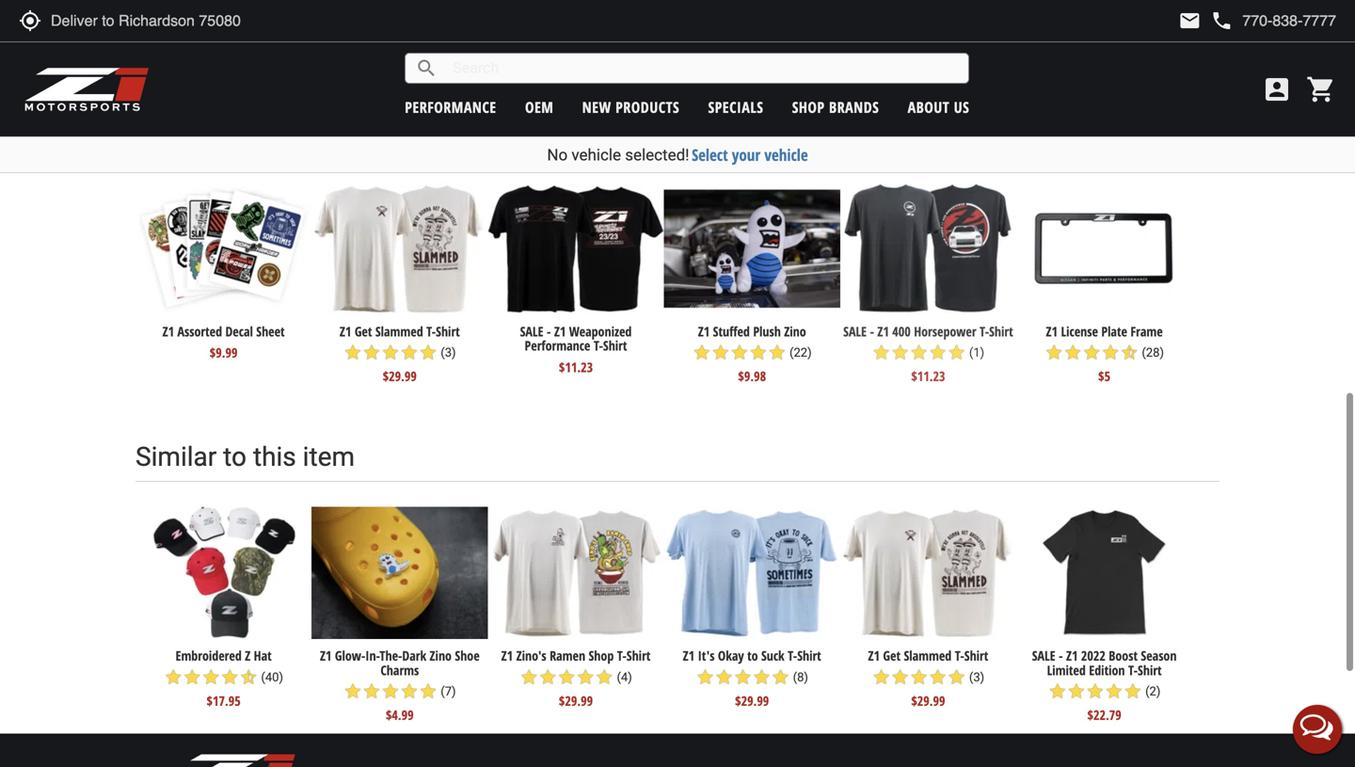 Task type: describe. For each thing, give the bounding box(es) containing it.
phone
[[1211, 9, 1233, 32]]

selected!
[[625, 145, 689, 164]]

boost
[[1109, 646, 1138, 664]]

charms
[[381, 661, 419, 679]]

$22.79
[[1088, 706, 1122, 724]]

1 horizontal spatial vehicle
[[765, 144, 808, 166]]

hat
[[254, 646, 272, 664]]

shirt inside sale - z1 400 horsepower t-shirt star star star star star (1) $11.23
[[989, 322, 1013, 340]]

no
[[547, 145, 568, 164]]

1 horizontal spatial get
[[883, 646, 901, 664]]

zino inside 'z1 stuffed plush zino star star star star star (22) $9.98'
[[784, 322, 806, 340]]

about us link
[[908, 97, 970, 117]]

Search search field
[[438, 54, 969, 83]]

shop brands link
[[792, 97, 879, 117]]

horsepower
[[914, 322, 977, 340]]

in-
[[365, 646, 380, 664]]

z1 glow-in-the-dark zino shoe charms star star star star star (7) $4.99
[[320, 646, 480, 724]]

$5 inside star star star star star_half $5
[[488, 45, 500, 62]]

star_half inside z1 license plate frame star star star star star_half (28) $5
[[1120, 343, 1139, 362]]

assorted
[[177, 322, 222, 340]]

2023
[[180, 4, 204, 22]]

z1 inside sale - z1 weaponized performance t-shirt $11.23
[[554, 322, 566, 340]]

also
[[523, 117, 572, 148]]

limited
[[1047, 661, 1086, 679]]

sale - z1 2022 boost season limited edition t-shirt star star star star star (2) $22.79
[[1032, 646, 1177, 724]]

ramen
[[550, 646, 585, 664]]

your
[[732, 144, 761, 166]]

(1)
[[969, 346, 985, 360]]

0 vertical spatial get
[[355, 322, 372, 340]]

suck
[[761, 646, 785, 664]]

account_box link
[[1257, 74, 1297, 104]]

(28)
[[1142, 346, 1164, 360]]

sale for star
[[843, 322, 867, 340]]

plush
[[753, 322, 781, 340]]

dark
[[402, 646, 426, 664]]

1 horizontal spatial z1 get slammed t-shirt star star star star star (3) $29.99
[[868, 646, 988, 709]]

stuffed
[[713, 322, 750, 340]]

specials
[[708, 97, 764, 117]]

glow-
[[335, 646, 365, 664]]

decal
[[225, 322, 253, 340]]

z1 assorted decal sheet $9.99
[[162, 322, 285, 362]]

performance
[[525, 337, 590, 355]]

z1 license plate frame star star star star star_half (28) $5
[[1045, 322, 1164, 385]]

(40)
[[261, 670, 283, 684]]

shirt inside sale - z1 weaponized performance t-shirt $11.23
[[603, 337, 627, 355]]

oem link
[[525, 97, 554, 117]]

(4)
[[617, 670, 632, 684]]

z1 inside z1 license plate frame star star star star star_half (28) $5
[[1046, 322, 1058, 340]]

t- inside sale - z1 weaponized performance t-shirt $11.23
[[594, 337, 603, 355]]

- for edition
[[1059, 646, 1063, 664]]

2023 z nationals show t-shirt
[[180, 4, 334, 22]]

z1 inside z1 glow-in-the-dark zino shoe charms star star star star star (7) $4.99
[[320, 646, 332, 664]]

(8)
[[793, 670, 808, 684]]

brands
[[829, 97, 879, 117]]

z for star
[[245, 646, 251, 664]]

$4.99
[[386, 706, 414, 724]]

sale - z1 weaponized performance t-shirt $11.23
[[520, 322, 632, 376]]

shirt inside sale - z1 2022 boost season limited edition t-shirt star star star star star (2) $22.79
[[1138, 661, 1162, 679]]

z1 inside sale - z1 400 horsepower t-shirt star star star star star (1) $11.23
[[877, 322, 889, 340]]

the-
[[380, 646, 402, 664]]

products
[[616, 97, 680, 117]]

specials link
[[708, 97, 764, 117]]

select
[[692, 144, 728, 166]]

$5 inside z1 license plate frame star star star star star_half (28) $5
[[1098, 367, 1111, 385]]

z1 zino's ramen shop t-shirt star star star star star (4) $29.99
[[501, 646, 651, 709]]

to inside z1 it's okay to suck t-shirt star star star star star (8) $29.99
[[747, 646, 758, 664]]

about us
[[908, 97, 970, 117]]

t- inside the z1 zino's ramen shop t-shirt star star star star star (4) $29.99
[[617, 646, 627, 664]]

2022
[[1081, 646, 1106, 664]]

sheet
[[256, 322, 285, 340]]

weaponized
[[569, 322, 632, 340]]

$11.23 inside sale - z1 weaponized performance t-shirt $11.23
[[559, 358, 593, 376]]

1 vertical spatial item
[[303, 441, 355, 472]]

(22)
[[790, 346, 812, 360]]

z1 inside sale - z1 2022 boost season limited edition t-shirt star star star star star (2) $22.79
[[1066, 646, 1078, 664]]

shirt inside z1 it's okay to suck t-shirt star star star star star (8) $29.99
[[797, 646, 821, 664]]

similar to this item
[[136, 441, 355, 472]]

star star star star star_half $5
[[432, 21, 526, 62]]

shop brands
[[792, 97, 879, 117]]

oem
[[525, 97, 554, 117]]

- for star
[[870, 322, 874, 340]]

mail link
[[1179, 9, 1201, 32]]

$9.99
[[210, 344, 238, 362]]

new products
[[582, 97, 680, 117]]

star_half inside star star star star star_half $5
[[508, 21, 526, 39]]

$29.99 inside the z1 zino's ramen shop t-shirt star star star star star (4) $29.99
[[559, 692, 593, 709]]

shopping_cart link
[[1302, 74, 1336, 104]]

embroidered
[[176, 646, 242, 664]]

z1 it's okay to suck t-shirt star star star star star (8) $29.99
[[683, 646, 821, 709]]

(7)
[[441, 684, 456, 699]]

z1 stuffed plush zino star star star star star (22) $9.98
[[693, 322, 812, 385]]

mail phone
[[1179, 9, 1233, 32]]

license
[[1061, 322, 1098, 340]]

no vehicle selected! select your vehicle
[[547, 144, 808, 166]]

select your vehicle link
[[692, 144, 808, 166]]

1 horizontal spatial this
[[415, 117, 458, 148]]

season
[[1141, 646, 1177, 664]]

shopping_cart
[[1306, 74, 1336, 104]]



Task type: vqa. For each thing, say whether or not it's contained in the screenshot.


Task type: locate. For each thing, give the bounding box(es) containing it.
okay
[[718, 646, 744, 664]]

shirt inside the z1 zino's ramen shop t-shirt star star star star star (4) $29.99
[[627, 646, 651, 664]]

show
[[269, 4, 297, 22]]

1 horizontal spatial to
[[747, 646, 758, 664]]

0 vertical spatial to
[[223, 441, 247, 472]]

performance link
[[405, 97, 497, 117]]

0 vertical spatial z1 get slammed t-shirt star star star star star (3) $29.99
[[340, 322, 460, 385]]

(2)
[[1145, 684, 1161, 699]]

phone link
[[1211, 9, 1336, 32]]

sale inside sale - z1 2022 boost season limited edition t-shirt star star star star star (2) $22.79
[[1032, 646, 1056, 664]]

$9.98
[[738, 367, 766, 385]]

zino right 'dark'
[[430, 646, 452, 664]]

sale - z1 400 horsepower t-shirt star star star star star (1) $11.23
[[843, 322, 1013, 385]]

to
[[223, 441, 247, 472], [747, 646, 758, 664]]

1 vertical spatial this
[[253, 441, 296, 472]]

0 horizontal spatial shop
[[589, 646, 614, 664]]

z1
[[162, 322, 174, 340], [340, 322, 351, 340], [554, 322, 566, 340], [698, 322, 710, 340], [877, 322, 889, 340], [1046, 322, 1058, 340], [320, 646, 332, 664], [501, 646, 513, 664], [683, 646, 695, 664], [868, 646, 880, 664], [1066, 646, 1078, 664]]

z1 inside the z1 zino's ramen shop t-shirt star star star star star (4) $29.99
[[501, 646, 513, 664]]

0 horizontal spatial get
[[355, 322, 372, 340]]

star_half left (28)
[[1120, 343, 1139, 362]]

1 vertical spatial zino
[[430, 646, 452, 664]]

new products link
[[582, 97, 680, 117]]

1 horizontal spatial slammed
[[904, 646, 952, 664]]

1 horizontal spatial $5
[[1098, 367, 1111, 385]]

1 horizontal spatial (3)
[[969, 670, 985, 684]]

t- inside sale - z1 2022 boost season limited edition t-shirt star star star star star (2) $22.79
[[1128, 661, 1138, 679]]

0 vertical spatial star_half
[[508, 21, 526, 39]]

- left the "weaponized"
[[547, 322, 551, 340]]

performance
[[405, 97, 497, 117]]

$11.23 down 'horsepower'
[[911, 367, 945, 385]]

$29.99
[[242, 45, 276, 62], [383, 367, 417, 385], [559, 692, 593, 709], [735, 692, 769, 709], [911, 692, 945, 709]]

0 vertical spatial z
[[207, 4, 213, 22]]

0 horizontal spatial zino
[[430, 646, 452, 664]]

0 horizontal spatial star_half
[[239, 668, 258, 686]]

sale left 2022
[[1032, 646, 1056, 664]]

0 vertical spatial slammed
[[375, 322, 423, 340]]

customers who bought this item also purchased ...
[[136, 117, 729, 148]]

- for $11.23
[[547, 322, 551, 340]]

1 vertical spatial (3)
[[969, 670, 985, 684]]

account_box
[[1262, 74, 1292, 104]]

star_half
[[508, 21, 526, 39], [1120, 343, 1139, 362], [239, 668, 258, 686]]

400
[[892, 322, 911, 340]]

z1 inside z1 assorted decal sheet $9.99
[[162, 322, 174, 340]]

1 vertical spatial $5
[[1098, 367, 1111, 385]]

shop
[[792, 97, 825, 117], [589, 646, 614, 664]]

- inside sale - z1 400 horsepower t-shirt star star star star star (1) $11.23
[[870, 322, 874, 340]]

us
[[954, 97, 970, 117]]

sale left 400
[[843, 322, 867, 340]]

my_location
[[19, 9, 41, 32]]

2 horizontal spatial -
[[1059, 646, 1063, 664]]

1 vertical spatial slammed
[[904, 646, 952, 664]]

about
[[908, 97, 950, 117]]

0 horizontal spatial vehicle
[[572, 145, 621, 164]]

1 horizontal spatial z
[[245, 646, 251, 664]]

shirt
[[310, 4, 334, 22], [436, 322, 460, 340], [989, 322, 1013, 340], [603, 337, 627, 355], [627, 646, 651, 664], [797, 646, 821, 664], [964, 646, 988, 664], [1138, 661, 1162, 679]]

vehicle inside no vehicle selected! select your vehicle
[[572, 145, 621, 164]]

1 vertical spatial shop
[[589, 646, 614, 664]]

0 horizontal spatial $11.23
[[559, 358, 593, 376]]

slammed
[[375, 322, 423, 340], [904, 646, 952, 664]]

sale inside sale - z1 weaponized performance t-shirt $11.23
[[520, 322, 544, 340]]

search
[[415, 57, 438, 80]]

customers
[[136, 117, 264, 148]]

sale left the "weaponized"
[[520, 322, 544, 340]]

z inside embroidered z hat star star star star star_half (40) $17.95
[[245, 646, 251, 664]]

2 horizontal spatial sale
[[1032, 646, 1056, 664]]

star_half inside embroidered z hat star star star star star_half (40) $17.95
[[239, 668, 258, 686]]

z for show
[[207, 4, 213, 22]]

1 horizontal spatial item
[[465, 117, 517, 148]]

1 horizontal spatial shop
[[792, 97, 825, 117]]

0 vertical spatial (3)
[[441, 346, 456, 360]]

0 horizontal spatial z
[[207, 4, 213, 22]]

$5 down the plate
[[1098, 367, 1111, 385]]

1 vertical spatial z
[[245, 646, 251, 664]]

z1 inside 'z1 stuffed plush zino star star star star star (22) $9.98'
[[698, 322, 710, 340]]

who
[[270, 117, 320, 148]]

to right similar
[[223, 441, 247, 472]]

star
[[432, 21, 451, 39], [451, 21, 470, 39], [470, 21, 489, 39], [489, 21, 508, 39], [344, 343, 362, 362], [362, 343, 381, 362], [381, 343, 400, 362], [400, 343, 419, 362], [419, 343, 438, 362], [693, 343, 711, 362], [711, 343, 730, 362], [730, 343, 749, 362], [749, 343, 768, 362], [768, 343, 787, 362], [872, 343, 891, 362], [891, 343, 910, 362], [910, 343, 929, 362], [929, 343, 947, 362], [947, 343, 966, 362], [1045, 343, 1064, 362], [1064, 343, 1083, 362], [1083, 343, 1101, 362], [1101, 343, 1120, 362], [164, 668, 183, 686], [183, 668, 202, 686], [202, 668, 220, 686], [220, 668, 239, 686], [520, 668, 539, 686], [539, 668, 557, 686], [557, 668, 576, 686], [576, 668, 595, 686], [595, 668, 614, 686], [696, 668, 715, 686], [715, 668, 734, 686], [734, 668, 752, 686], [752, 668, 771, 686], [771, 668, 790, 686], [872, 668, 891, 686], [891, 668, 910, 686], [910, 668, 929, 686], [929, 668, 947, 686], [947, 668, 966, 686], [344, 682, 362, 701], [362, 682, 381, 701], [381, 682, 400, 701], [400, 682, 419, 701], [419, 682, 438, 701], [1048, 682, 1067, 701], [1067, 682, 1086, 701], [1086, 682, 1105, 701], [1105, 682, 1124, 701], [1124, 682, 1142, 701]]

shop left brands
[[792, 97, 825, 117]]

z1 company logo image
[[179, 753, 296, 767]]

get
[[355, 322, 372, 340], [883, 646, 901, 664]]

similar
[[136, 441, 217, 472]]

- left 400
[[870, 322, 874, 340]]

0 horizontal spatial -
[[547, 322, 551, 340]]

it's
[[698, 646, 715, 664]]

0 vertical spatial shop
[[792, 97, 825, 117]]

to left suck
[[747, 646, 758, 664]]

- inside sale - z1 weaponized performance t-shirt $11.23
[[547, 322, 551, 340]]

1 horizontal spatial $11.23
[[911, 367, 945, 385]]

t-
[[300, 4, 310, 22], [426, 322, 436, 340], [980, 322, 989, 340], [594, 337, 603, 355], [617, 646, 627, 664], [788, 646, 797, 664], [955, 646, 964, 664], [1128, 661, 1138, 679]]

2 horizontal spatial star_half
[[1120, 343, 1139, 362]]

$5
[[488, 45, 500, 62], [1098, 367, 1111, 385]]

embroidered z hat star star star star star_half (40) $17.95
[[164, 646, 283, 709]]

1 vertical spatial to
[[747, 646, 758, 664]]

vehicle right your
[[765, 144, 808, 166]]

sale
[[520, 322, 544, 340], [843, 322, 867, 340], [1032, 646, 1056, 664]]

shop inside the z1 zino's ramen shop t-shirt star star star star star (4) $29.99
[[589, 646, 614, 664]]

1 horizontal spatial sale
[[843, 322, 867, 340]]

1 horizontal spatial -
[[870, 322, 874, 340]]

- left 2022
[[1059, 646, 1063, 664]]

edition
[[1089, 661, 1125, 679]]

vehicle
[[765, 144, 808, 166], [572, 145, 621, 164]]

0 vertical spatial item
[[465, 117, 517, 148]]

z
[[207, 4, 213, 22], [245, 646, 251, 664]]

1 horizontal spatial star_half
[[508, 21, 526, 39]]

1 vertical spatial z1 get slammed t-shirt star star star star star (3) $29.99
[[868, 646, 988, 709]]

zino's
[[516, 646, 546, 664]]

zino
[[784, 322, 806, 340], [430, 646, 452, 664]]

bought
[[326, 117, 408, 148]]

...
[[709, 117, 729, 148]]

shop right ramen
[[589, 646, 614, 664]]

star_half up the oem
[[508, 21, 526, 39]]

purchased
[[579, 117, 702, 148]]

0 horizontal spatial $5
[[488, 45, 500, 62]]

zino inside z1 glow-in-the-dark zino shoe charms star star star star star (7) $4.99
[[430, 646, 452, 664]]

mail
[[1179, 9, 1201, 32]]

z right 2023 on the left top
[[207, 4, 213, 22]]

0 horizontal spatial slammed
[[375, 322, 423, 340]]

0 horizontal spatial to
[[223, 441, 247, 472]]

0 vertical spatial this
[[415, 117, 458, 148]]

0 horizontal spatial this
[[253, 441, 296, 472]]

1 vertical spatial get
[[883, 646, 901, 664]]

nationals
[[216, 4, 266, 22]]

sale for edition
[[1032, 646, 1056, 664]]

star_half left (40)
[[239, 668, 258, 686]]

new
[[582, 97, 611, 117]]

z1 inside z1 it's okay to suck t-shirt star star star star star (8) $29.99
[[683, 646, 695, 664]]

$11.23
[[559, 358, 593, 376], [911, 367, 945, 385]]

z1 motorsports logo image
[[24, 66, 150, 113]]

vehicle right no
[[572, 145, 621, 164]]

sale for $11.23
[[520, 322, 544, 340]]

$5 up performance link
[[488, 45, 500, 62]]

$17.95
[[207, 692, 241, 709]]

frame
[[1131, 322, 1163, 340]]

1 vertical spatial star_half
[[1120, 343, 1139, 362]]

sale inside sale - z1 400 horsepower t-shirt star star star star star (1) $11.23
[[843, 322, 867, 340]]

-
[[547, 322, 551, 340], [870, 322, 874, 340], [1059, 646, 1063, 664]]

1 horizontal spatial zino
[[784, 322, 806, 340]]

z left hat
[[245, 646, 251, 664]]

$11.23 down performance
[[559, 358, 593, 376]]

0 horizontal spatial (3)
[[441, 346, 456, 360]]

t- inside sale - z1 400 horsepower t-shirt star star star star star (1) $11.23
[[980, 322, 989, 340]]

0 vertical spatial zino
[[784, 322, 806, 340]]

- inside sale - z1 2022 boost season limited edition t-shirt star star star star star (2) $22.79
[[1059, 646, 1063, 664]]

$11.23 inside sale - z1 400 horsepower t-shirt star star star star star (1) $11.23
[[911, 367, 945, 385]]

plate
[[1101, 322, 1127, 340]]

shoe
[[455, 646, 480, 664]]

0 horizontal spatial z1 get slammed t-shirt star star star star star (3) $29.99
[[340, 322, 460, 385]]

0 horizontal spatial sale
[[520, 322, 544, 340]]

0 vertical spatial $5
[[488, 45, 500, 62]]

$29.99 inside z1 it's okay to suck t-shirt star star star star star (8) $29.99
[[735, 692, 769, 709]]

0 horizontal spatial item
[[303, 441, 355, 472]]

2 vertical spatial star_half
[[239, 668, 258, 686]]

zino up '(22)'
[[784, 322, 806, 340]]

t- inside z1 it's okay to suck t-shirt star star star star star (8) $29.99
[[788, 646, 797, 664]]



